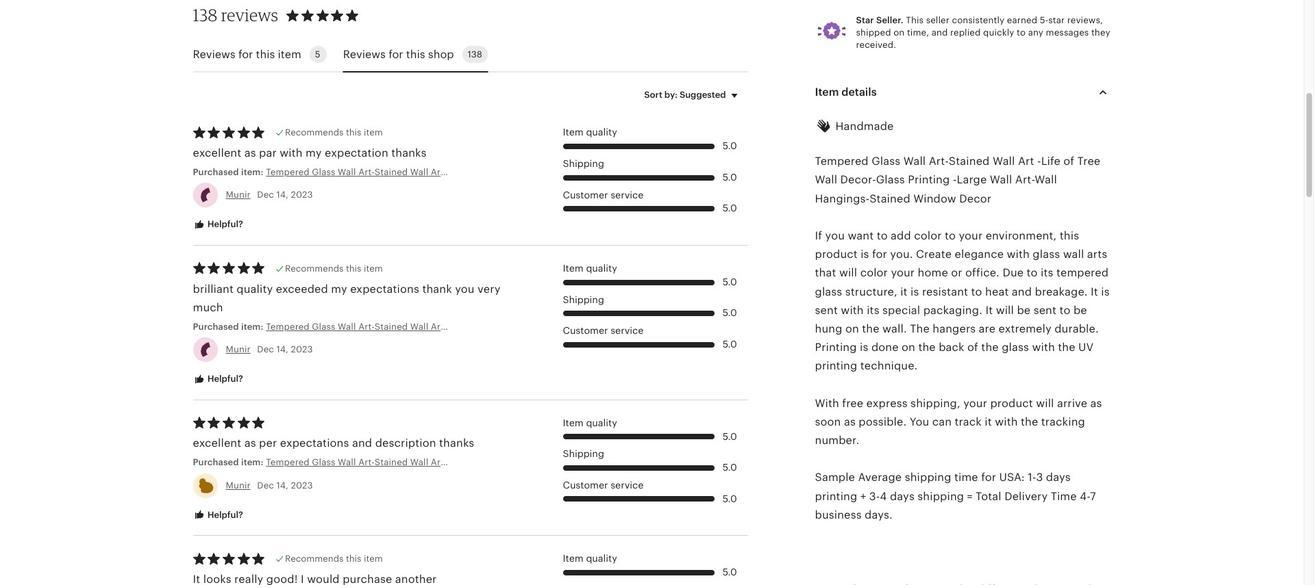 Task type: locate. For each thing, give the bounding box(es) containing it.
and left description
[[352, 438, 372, 450]]

the left tracking
[[1021, 416, 1038, 428]]

excellent as par with my expectation  thanks
[[193, 147, 427, 159]]

its down structure, in the right of the page
[[867, 305, 879, 316]]

138 right shop
[[468, 50, 482, 60]]

item for brilliant quality  exceeded my expectations thank you very much
[[563, 263, 584, 274]]

purchased for excellent as per expectations and description thanks
[[193, 458, 239, 468]]

to down earned
[[1017, 27, 1026, 38]]

10 5.0 from the top
[[723, 567, 737, 578]]

1 munir dec 14, 2023 from the top
[[226, 190, 313, 200]]

hung
[[815, 323, 842, 335]]

3 purchased item: from the top
[[193, 458, 266, 468]]

1 vertical spatial munir link
[[226, 345, 251, 355]]

star seller.
[[856, 15, 903, 25]]

2 vertical spatial helpful?
[[205, 510, 243, 520]]

soon
[[815, 416, 841, 428]]

printing down hung
[[815, 342, 857, 354]]

wall
[[903, 156, 926, 167], [993, 156, 1015, 167], [815, 174, 837, 186], [990, 174, 1012, 186], [1035, 174, 1057, 186]]

5.0
[[723, 141, 737, 152], [723, 172, 737, 183], [723, 203, 737, 214], [723, 277, 737, 288], [723, 308, 737, 319], [723, 339, 737, 350], [723, 431, 737, 442], [723, 462, 737, 473], [723, 494, 737, 505], [723, 567, 737, 578]]

express
[[866, 398, 908, 409]]

2 vertical spatial item:
[[241, 458, 263, 468]]

1 vertical spatial purchased item:
[[193, 322, 266, 332]]

item for thank
[[364, 264, 383, 274]]

customer service for brilliant quality  exceeded my expectations thank you very much
[[563, 326, 644, 336]]

0 vertical spatial recommends this item
[[285, 128, 383, 138]]

to
[[1017, 27, 1026, 38], [877, 230, 888, 242], [945, 230, 956, 242], [1027, 267, 1038, 279], [971, 286, 982, 298], [1059, 305, 1070, 316]]

0 horizontal spatial its
[[867, 305, 879, 316]]

3 customer from the top
[[563, 480, 608, 491]]

packaging.
[[923, 305, 982, 316]]

you
[[825, 230, 845, 242], [455, 283, 475, 295]]

of right life
[[1063, 156, 1074, 167]]

item for excellent as per expectations and description thanks
[[563, 418, 584, 429]]

1 purchased from the top
[[193, 167, 239, 178]]

it right track
[[985, 416, 992, 428]]

glass up the add
[[876, 174, 905, 186]]

1 vertical spatial dec
[[257, 345, 274, 355]]

will right that at top right
[[839, 267, 857, 279]]

for
[[238, 48, 253, 60], [389, 48, 403, 60], [872, 249, 887, 260], [981, 472, 996, 484]]

1 vertical spatial it
[[985, 416, 992, 428]]

0 vertical spatial on
[[893, 27, 905, 38]]

will up tracking
[[1036, 398, 1054, 409]]

1 vertical spatial my
[[331, 283, 347, 295]]

munir dec 14, 2023 for exceeded
[[226, 345, 313, 355]]

your inside with free express shipping, your product will arrive as soon as possible. you can track it with the tracking number.
[[963, 398, 987, 409]]

thanks right description
[[439, 438, 474, 450]]

0 vertical spatial 2023
[[291, 190, 313, 200]]

thanks
[[391, 147, 427, 159], [439, 438, 474, 450]]

munir dec 14, 2023 for par
[[226, 190, 313, 200]]

1 vertical spatial days
[[890, 491, 915, 503]]

1 customer from the top
[[563, 189, 608, 200]]

1 horizontal spatial it
[[985, 416, 992, 428]]

my
[[306, 147, 322, 159], [331, 283, 347, 295]]

0 vertical spatial it
[[900, 286, 908, 298]]

2 purchased from the top
[[193, 322, 239, 332]]

days right 3
[[1046, 472, 1071, 484]]

as down free
[[844, 416, 856, 428]]

thanks right expectation
[[391, 147, 427, 159]]

dec for exceeded
[[257, 345, 274, 355]]

purchased item: down per
[[193, 458, 266, 468]]

be up extremely
[[1017, 305, 1031, 316]]

3 14, from the top
[[276, 481, 288, 491]]

1 vertical spatial helpful?
[[205, 374, 243, 384]]

0 vertical spatial munir
[[226, 190, 251, 200]]

product inside if you want to add color to your environment, this product is for you. create elegance with glass wall arts that will color your home or office. due to its tempered glass structure, it is resistant to heat and breakage. it is sent with its special packaging. it will be sent to be hung on the wall. the hangers are extremely durable. printing is done on the back of the glass with the uv printing technique.
[[815, 249, 858, 260]]

2 reviews from the left
[[343, 48, 386, 60]]

0 vertical spatial recommends
[[285, 128, 344, 138]]

2 vertical spatial it
[[193, 574, 200, 586]]

sent down breakage.
[[1034, 305, 1056, 316]]

this inside if you want to add color to your environment, this product is for you. create elegance with glass wall arts that will color your home or office. due to its tempered glass structure, it is resistant to heat and breakage. it is sent with its special packaging. it will be sent to be hung on the wall. the hangers are extremely durable. printing is done on the back of the glass with the uv printing technique.
[[1060, 230, 1079, 242]]

the left uv
[[1058, 342, 1075, 354]]

3 5.0 from the top
[[723, 203, 737, 214]]

be up durable.
[[1073, 305, 1087, 316]]

purchased for brilliant quality  exceeded my expectations thank you very much
[[193, 322, 239, 332]]

2 item quality from the top
[[563, 263, 617, 274]]

this
[[906, 15, 924, 25]]

0 vertical spatial thanks
[[391, 147, 427, 159]]

recommends up 'exceeded'
[[285, 264, 344, 274]]

1 helpful? button from the top
[[183, 213, 253, 238]]

2 customer service from the top
[[563, 326, 644, 336]]

shipping
[[563, 158, 604, 169], [563, 294, 604, 305], [563, 449, 604, 460]]

it down tempered
[[1091, 286, 1098, 298]]

1 customer service from the top
[[563, 189, 644, 200]]

customer service for excellent as par with my expectation  thanks
[[563, 189, 644, 200]]

this left shop
[[406, 48, 425, 60]]

recommends this item up expectation
[[285, 128, 383, 138]]

1 reviews from the left
[[193, 48, 235, 60]]

of inside tempered glass wall art-stained wall art -life of tree wall decor-glass printing -large wall art-wall hangings-stained window decor
[[1063, 156, 1074, 167]]

recommends
[[285, 128, 344, 138], [285, 264, 344, 274], [285, 554, 344, 565]]

2 horizontal spatial will
[[1036, 398, 1054, 409]]

0 horizontal spatial sent
[[815, 305, 838, 316]]

you left very
[[455, 283, 475, 295]]

excellent left par
[[193, 147, 241, 159]]

customer
[[563, 189, 608, 200], [563, 326, 608, 336], [563, 480, 608, 491]]

2 2023 from the top
[[291, 345, 313, 355]]

and down seller
[[931, 27, 948, 38]]

time
[[954, 472, 978, 484]]

glass down that at top right
[[815, 286, 842, 298]]

item details button
[[803, 76, 1123, 109]]

1 14, from the top
[[276, 190, 288, 200]]

1 shipping from the top
[[563, 158, 604, 169]]

shipping
[[905, 472, 951, 484], [918, 491, 964, 503]]

1 horizontal spatial my
[[331, 283, 347, 295]]

life
[[1041, 156, 1060, 167]]

recommends for good!
[[285, 554, 344, 565]]

1 horizontal spatial expectations
[[350, 283, 419, 295]]

customer for brilliant quality  exceeded my expectations thank you very much
[[563, 326, 608, 336]]

product up that at top right
[[815, 249, 858, 260]]

reviews right 5 in the left top of the page
[[343, 48, 386, 60]]

art- up window
[[929, 156, 949, 167]]

thanks for excellent as per expectations and description thanks
[[439, 438, 474, 450]]

1 recommends from the top
[[285, 128, 344, 138]]

done
[[871, 342, 899, 354]]

it inside with free express shipping, your product will arrive as soon as possible. you can track it with the tracking number.
[[985, 416, 992, 428]]

expectations right per
[[280, 438, 349, 450]]

1 horizontal spatial it
[[985, 305, 993, 316]]

service for brilliant quality  exceeded my expectations thank you very much
[[611, 326, 644, 336]]

glass up decor-
[[872, 156, 900, 167]]

sample
[[815, 472, 855, 484]]

is
[[861, 249, 869, 260], [911, 286, 919, 298], [1101, 286, 1110, 298], [860, 342, 868, 354]]

3 recommends this item from the top
[[285, 554, 383, 565]]

1 vertical spatial printing
[[815, 491, 857, 503]]

1 dec from the top
[[257, 190, 274, 200]]

2 recommends this item from the top
[[285, 264, 383, 274]]

0 horizontal spatial my
[[306, 147, 322, 159]]

0 vertical spatial and
[[931, 27, 948, 38]]

munir dec 14, 2023 for per
[[226, 481, 313, 491]]

3 2023 from the top
[[291, 481, 313, 491]]

art- down art
[[1015, 174, 1035, 186]]

3 munir dec 14, 2023 from the top
[[226, 481, 313, 491]]

2 vertical spatial recommends
[[285, 554, 344, 565]]

0 vertical spatial helpful? button
[[183, 213, 253, 238]]

3 item: from the top
[[241, 458, 263, 468]]

it
[[900, 286, 908, 298], [985, 416, 992, 428]]

service for excellent as per expectations and description thanks
[[611, 480, 644, 491]]

1 vertical spatial customer
[[563, 326, 608, 336]]

its
[[1041, 267, 1053, 279], [867, 305, 879, 316]]

service for excellent as par with my expectation  thanks
[[611, 189, 644, 200]]

3 item quality from the top
[[563, 418, 617, 429]]

quality for excellent as per expectations and description thanks
[[586, 418, 617, 429]]

1 vertical spatial item:
[[241, 322, 263, 332]]

0 vertical spatial expectations
[[350, 283, 419, 295]]

special
[[882, 305, 920, 316]]

2 item: from the top
[[241, 322, 263, 332]]

stained up large
[[949, 156, 990, 167]]

138
[[193, 5, 218, 26], [468, 50, 482, 60]]

1 purchased item: from the top
[[193, 167, 266, 178]]

consistently
[[952, 15, 1005, 25]]

of
[[1063, 156, 1074, 167], [967, 342, 978, 354]]

1 vertical spatial color
[[860, 267, 888, 279]]

received.
[[856, 40, 896, 50]]

thanks for excellent as par with my expectation  thanks
[[391, 147, 427, 159]]

2 purchased item: from the top
[[193, 322, 266, 332]]

2 vertical spatial munir dec 14, 2023
[[226, 481, 313, 491]]

helpful? button for excellent as per expectations and description thanks
[[183, 503, 253, 528]]

0 horizontal spatial it
[[193, 574, 200, 586]]

quality for excellent as par with my expectation  thanks
[[586, 127, 617, 138]]

glass
[[872, 156, 900, 167], [876, 174, 905, 186]]

sent up hung
[[815, 305, 838, 316]]

3 shipping from the top
[[563, 449, 604, 460]]

for down reviews
[[238, 48, 253, 60]]

and down due
[[1012, 286, 1032, 298]]

3 dec from the top
[[257, 481, 274, 491]]

tree
[[1077, 156, 1100, 167]]

you.
[[890, 249, 913, 260]]

0 horizontal spatial expectations
[[280, 438, 349, 450]]

dec
[[257, 190, 274, 200], [257, 345, 274, 355], [257, 481, 274, 491]]

recommends for my
[[285, 264, 344, 274]]

purchased item: for excellent as par with my expectation  thanks
[[193, 167, 266, 178]]

munir
[[226, 190, 251, 200], [226, 345, 251, 355], [226, 481, 251, 491]]

1 horizontal spatial will
[[996, 305, 1014, 316]]

and
[[931, 27, 948, 38], [1012, 286, 1032, 298], [352, 438, 372, 450]]

product left 'arrive'
[[990, 398, 1033, 409]]

3 service from the top
[[611, 480, 644, 491]]

1 vertical spatial -
[[953, 174, 957, 186]]

3 munir from the top
[[226, 481, 251, 491]]

elegance
[[955, 249, 1004, 260]]

as left per
[[244, 438, 256, 450]]

it up the are
[[985, 305, 993, 316]]

sent
[[815, 305, 838, 316], [1034, 305, 1056, 316]]

helpful?
[[205, 219, 243, 230], [205, 374, 243, 384], [205, 510, 243, 520]]

2 customer from the top
[[563, 326, 608, 336]]

1 excellent from the top
[[193, 147, 241, 159]]

2 vertical spatial will
[[1036, 398, 1054, 409]]

decor
[[959, 193, 991, 205]]

1 horizontal spatial you
[[825, 230, 845, 242]]

with right track
[[995, 416, 1018, 428]]

shipping left time at the right bottom of the page
[[905, 472, 951, 484]]

it up the special
[[900, 286, 908, 298]]

2 munir dec 14, 2023 from the top
[[226, 345, 313, 355]]

2 vertical spatial helpful? button
[[183, 503, 253, 528]]

glass left wall
[[1033, 249, 1060, 260]]

star
[[1048, 15, 1065, 25]]

- up window
[[953, 174, 957, 186]]

1 horizontal spatial product
[[990, 398, 1033, 409]]

0 vertical spatial your
[[959, 230, 983, 242]]

with right par
[[280, 147, 303, 159]]

environment,
[[986, 230, 1057, 242]]

item for would
[[364, 554, 383, 565]]

it inside if you want to add color to your environment, this product is for you. create elegance with glass wall arts that will color your home or office. due to its tempered glass structure, it is resistant to heat and breakage. it is sent with its special packaging. it will be sent to be hung on the wall. the hangers are extremely durable. printing is done on the back of the glass with the uv printing technique.
[[900, 286, 908, 298]]

0 horizontal spatial art-
[[929, 156, 949, 167]]

2 horizontal spatial and
[[1012, 286, 1032, 298]]

3 purchased from the top
[[193, 458, 239, 468]]

for left you.
[[872, 249, 887, 260]]

purchased item:
[[193, 167, 266, 178], [193, 322, 266, 332], [193, 458, 266, 468]]

2 service from the top
[[611, 326, 644, 336]]

1 horizontal spatial -
[[1037, 156, 1041, 167]]

1 vertical spatial it
[[985, 305, 993, 316]]

munir dec 14, 2023
[[226, 190, 313, 200], [226, 345, 313, 355], [226, 481, 313, 491]]

item up expectation
[[364, 128, 383, 138]]

3 munir link from the top
[[226, 481, 251, 491]]

1 horizontal spatial stained
[[949, 156, 990, 167]]

0 vertical spatial shipping
[[563, 158, 604, 169]]

2 vertical spatial munir link
[[226, 481, 251, 491]]

product
[[815, 249, 858, 260], [990, 398, 1033, 409]]

purchased item: down much in the bottom left of the page
[[193, 322, 266, 332]]

2 vertical spatial purchased item:
[[193, 458, 266, 468]]

0 vertical spatial 14,
[[276, 190, 288, 200]]

2 shipping from the top
[[563, 294, 604, 305]]

color up create
[[914, 230, 942, 242]]

2 vertical spatial purchased
[[193, 458, 239, 468]]

0 horizontal spatial printing
[[815, 342, 857, 354]]

my inside "brilliant quality  exceeded my expectations thank you very much"
[[331, 283, 347, 295]]

if you want to add color to your environment, this product is for you. create elegance with glass wall arts that will color your home or office. due to its tempered glass structure, it is resistant to heat and breakage. it is sent with its special packaging. it will be sent to be hung on the wall. the hangers are extremely durable. printing is done on the back of the glass with the uv printing technique.
[[815, 230, 1110, 372]]

will down heat
[[996, 305, 1014, 316]]

days
[[1046, 472, 1071, 484], [890, 491, 915, 503]]

1 recommends this item from the top
[[285, 128, 383, 138]]

munir for exceeded
[[226, 345, 251, 355]]

of inside if you want to add color to your environment, this product is for you. create elegance with glass wall arts that will color your home or office. due to its tempered glass structure, it is resistant to heat and breakage. it is sent with its special packaging. it will be sent to be hung on the wall. the hangers are extremely durable. printing is done on the back of the glass with the uv printing technique.
[[967, 342, 978, 354]]

large
[[957, 174, 987, 186]]

color up structure, in the right of the page
[[860, 267, 888, 279]]

item up "brilliant quality  exceeded my expectations thank you very much"
[[364, 264, 383, 274]]

-
[[1037, 156, 1041, 167], [953, 174, 957, 186]]

durable.
[[1054, 323, 1099, 335]]

tempered
[[815, 156, 869, 167]]

reviews
[[221, 5, 278, 26]]

1 item quality from the top
[[563, 127, 617, 138]]

expectations left the thank
[[350, 283, 419, 295]]

the
[[910, 323, 930, 335]]

3 recommends from the top
[[285, 554, 344, 565]]

munir link for exceeded
[[226, 345, 251, 355]]

0 vertical spatial of
[[1063, 156, 1074, 167]]

helpful? button for excellent as par with my expectation  thanks
[[183, 213, 253, 238]]

2 vertical spatial 14,
[[276, 481, 288, 491]]

0 vertical spatial product
[[815, 249, 858, 260]]

purchased item: for excellent as per expectations and description thanks
[[193, 458, 266, 468]]

item quality for excellent as par with my expectation  thanks
[[563, 127, 617, 138]]

2 14, from the top
[[276, 345, 288, 355]]

0 vertical spatial color
[[914, 230, 942, 242]]

2 munir from the top
[[226, 345, 251, 355]]

5 5.0 from the top
[[723, 308, 737, 319]]

1 vertical spatial munir
[[226, 345, 251, 355]]

2 recommends from the top
[[285, 264, 344, 274]]

1 helpful? from the top
[[205, 219, 243, 230]]

printing down hung
[[815, 361, 857, 372]]

1 vertical spatial will
[[996, 305, 1014, 316]]

1 vertical spatial 2023
[[291, 345, 313, 355]]

this up expectation
[[346, 128, 361, 138]]

1 vertical spatial expectations
[[280, 438, 349, 450]]

shipping for brilliant quality  exceeded my expectations thank you very much
[[563, 294, 604, 305]]

2 helpful? from the top
[[205, 374, 243, 384]]

1 vertical spatial 138
[[468, 50, 482, 60]]

printing inside if you want to add color to your environment, this product is for you. create elegance with glass wall arts that will color your home or office. due to its tempered glass structure, it is resistant to heat and breakage. it is sent with its special packaging. it will be sent to be hung on the wall. the hangers are extremely durable. printing is done on the back of the glass with the uv printing technique.
[[815, 361, 857, 372]]

days right the 4
[[890, 491, 915, 503]]

0 vertical spatial munir link
[[226, 190, 251, 200]]

2023 for with
[[291, 190, 313, 200]]

0 horizontal spatial product
[[815, 249, 858, 260]]

2 excellent from the top
[[193, 438, 241, 450]]

138 left reviews
[[193, 5, 218, 26]]

tempered
[[1056, 267, 1109, 279]]

on down seller.
[[893, 27, 905, 38]]

0 vertical spatial excellent
[[193, 147, 241, 159]]

2 dec from the top
[[257, 345, 274, 355]]

glass down extremely
[[1002, 342, 1029, 354]]

recommends up the excellent as par with my expectation  thanks
[[285, 128, 344, 138]]

2 helpful? button from the top
[[183, 367, 253, 392]]

exceeded
[[276, 283, 328, 295]]

1 2023 from the top
[[291, 190, 313, 200]]

will inside with free express shipping, your product will arrive as soon as possible. you can track it with the tracking number.
[[1036, 398, 1054, 409]]

item inside dropdown button
[[815, 86, 839, 98]]

for up the total on the bottom of the page
[[981, 472, 996, 484]]

14, for par
[[276, 190, 288, 200]]

0 vertical spatial printing
[[815, 361, 857, 372]]

14,
[[276, 190, 288, 200], [276, 345, 288, 355], [276, 481, 288, 491]]

seller.
[[876, 15, 903, 25]]

0 horizontal spatial will
[[839, 267, 857, 279]]

tab list
[[193, 38, 748, 73]]

my right 'exceeded'
[[331, 283, 347, 295]]

1 service from the top
[[611, 189, 644, 200]]

9 5.0 from the top
[[723, 494, 737, 505]]

1 munir from the top
[[226, 190, 251, 200]]

0 horizontal spatial of
[[967, 342, 978, 354]]

0 vertical spatial helpful?
[[205, 219, 243, 230]]

your down you.
[[891, 267, 915, 279]]

1 horizontal spatial glass
[[1002, 342, 1029, 354]]

with free express shipping, your product will arrive as soon as possible. you can track it with the tracking number.
[[815, 398, 1102, 447]]

my left expectation
[[306, 147, 322, 159]]

0 horizontal spatial days
[[890, 491, 915, 503]]

2 munir link from the top
[[226, 345, 251, 355]]

2 vertical spatial customer service
[[563, 480, 644, 491]]

1 horizontal spatial days
[[1046, 472, 1071, 484]]

3 helpful? from the top
[[205, 510, 243, 520]]

tempered glass wall art-stained wall art -life of tree wall decor-glass printing -large wall art-wall hangings-stained window decor
[[815, 156, 1100, 205]]

1 munir link from the top
[[226, 190, 251, 200]]

reviews for reviews for this shop
[[343, 48, 386, 60]]

printing up window
[[908, 174, 950, 186]]

of right back
[[967, 342, 978, 354]]

0 horizontal spatial and
[[352, 438, 372, 450]]

your up track
[[963, 398, 987, 409]]

excellent left per
[[193, 438, 241, 450]]

item quality
[[563, 127, 617, 138], [563, 263, 617, 274], [563, 418, 617, 429], [563, 554, 617, 565]]

it looks really good! i would purchase another
[[193, 574, 437, 586]]

your
[[959, 230, 983, 242], [891, 267, 915, 279], [963, 398, 987, 409]]

expectations inside "brilliant quality  exceeded my expectations thank you very much"
[[350, 283, 419, 295]]

1 vertical spatial purchased
[[193, 322, 239, 332]]

0 vertical spatial purchased
[[193, 167, 239, 178]]

1 vertical spatial helpful? button
[[183, 367, 253, 392]]

1 vertical spatial glass
[[876, 174, 905, 186]]

0 horizontal spatial thanks
[[391, 147, 427, 159]]

your up elegance on the right of page
[[959, 230, 983, 242]]

1 horizontal spatial of
[[1063, 156, 1074, 167]]

7 5.0 from the top
[[723, 431, 737, 442]]

1 vertical spatial your
[[891, 267, 915, 279]]

2 vertical spatial recommends this item
[[285, 554, 383, 565]]

0 vertical spatial item:
[[241, 167, 263, 178]]

2 printing from the top
[[815, 491, 857, 503]]

2023 down 'exceeded'
[[291, 345, 313, 355]]

you right if
[[825, 230, 845, 242]]

with
[[815, 398, 839, 409]]

1 sent from the left
[[815, 305, 838, 316]]

3 helpful? button from the top
[[183, 503, 253, 528]]

1 printing from the top
[[815, 361, 857, 372]]

printing inside if you want to add color to your environment, this product is for you. create elegance with glass wall arts that will color your home or office. due to its tempered glass structure, it is resistant to heat and breakage. it is sent with its special packaging. it will be sent to be hung on the wall. the hangers are extremely durable. printing is done on the back of the glass with the uv printing technique.
[[815, 342, 857, 354]]

item quality for brilliant quality  exceeded my expectations thank you very much
[[563, 263, 617, 274]]

reviews,
[[1067, 15, 1103, 25]]

1 vertical spatial stained
[[869, 193, 910, 205]]

printing down sample
[[815, 491, 857, 503]]

munir for par
[[226, 190, 251, 200]]

or
[[951, 267, 962, 279]]

3 customer service from the top
[[563, 480, 644, 491]]

replied
[[950, 27, 981, 38]]

recommends this item up "brilliant quality  exceeded my expectations thank you very much"
[[285, 264, 383, 274]]

stained down decor-
[[869, 193, 910, 205]]

purchased item: down par
[[193, 167, 266, 178]]

- right art
[[1037, 156, 1041, 167]]

this up purchase
[[346, 554, 361, 565]]

0 vertical spatial dec
[[257, 190, 274, 200]]

14, for per
[[276, 481, 288, 491]]

this up wall
[[1060, 230, 1079, 242]]

helpful? for excellent as par with my expectation  thanks
[[205, 219, 243, 230]]

it left looks
[[193, 574, 200, 586]]

1 horizontal spatial and
[[931, 27, 948, 38]]

handmade
[[835, 121, 894, 132]]

stained
[[949, 156, 990, 167], [869, 193, 910, 205]]

2023 down excellent as per expectations and description thanks
[[291, 481, 313, 491]]

on down the
[[902, 342, 915, 354]]

0 vertical spatial glass
[[872, 156, 900, 167]]

product inside with free express shipping, your product will arrive as soon as possible. you can track it with the tracking number.
[[990, 398, 1033, 409]]

1 item: from the top
[[241, 167, 263, 178]]

1 vertical spatial printing
[[815, 342, 857, 354]]

on right hung
[[845, 323, 859, 335]]

shipping for excellent as par with my expectation  thanks
[[563, 158, 604, 169]]

item
[[815, 86, 839, 98], [563, 127, 584, 138], [563, 263, 584, 274], [563, 418, 584, 429], [563, 554, 584, 565]]



Task type: describe. For each thing, give the bounding box(es) containing it.
would
[[307, 574, 340, 586]]

this seller consistently earned 5-star reviews, shipped on time, and replied quickly to any messages they received.
[[856, 15, 1110, 50]]

1 vertical spatial on
[[845, 323, 859, 335]]

item for excellent as par with my expectation  thanks
[[563, 127, 584, 138]]

window
[[913, 193, 956, 205]]

1 vertical spatial art-
[[1015, 174, 1035, 186]]

by:
[[664, 90, 677, 100]]

quality inside "brilliant quality  exceeded my expectations thank you very much"
[[237, 283, 273, 295]]

helpful? for brilliant quality  exceeded my expectations thank you very much
[[205, 374, 243, 384]]

time
[[1051, 491, 1077, 503]]

number.
[[815, 435, 859, 447]]

hangers
[[933, 323, 976, 335]]

munir link for par
[[226, 190, 251, 200]]

item quality for excellent as per expectations and description thanks
[[563, 418, 617, 429]]

wall right large
[[990, 174, 1012, 186]]

really
[[234, 574, 263, 586]]

reviews for this shop
[[343, 48, 454, 60]]

is down want
[[861, 249, 869, 260]]

with down structure, in the right of the page
[[841, 305, 864, 316]]

0 vertical spatial -
[[1037, 156, 1041, 167]]

sort by: suggested button
[[634, 81, 753, 110]]

suggested
[[680, 90, 726, 100]]

0 vertical spatial it
[[1091, 286, 1098, 298]]

4 5.0 from the top
[[723, 277, 737, 288]]

technique.
[[860, 361, 918, 372]]

14, for exceeded
[[276, 345, 288, 355]]

good!
[[266, 574, 298, 586]]

the down the are
[[981, 342, 999, 354]]

with down environment,
[[1007, 249, 1030, 260]]

0 vertical spatial my
[[306, 147, 322, 159]]

7
[[1090, 491, 1096, 503]]

and inside this seller consistently earned 5-star reviews, shipped on time, and replied quickly to any messages they received.
[[931, 27, 948, 38]]

0 vertical spatial stained
[[949, 156, 990, 167]]

item: for exceeded
[[241, 322, 263, 332]]

tab list containing reviews for this item
[[193, 38, 748, 73]]

structure,
[[845, 286, 897, 298]]

excellent for excellent as par with my expectation  thanks
[[193, 147, 241, 159]]

recommends this item for my
[[285, 128, 383, 138]]

wall.
[[882, 323, 907, 335]]

earned
[[1007, 15, 1037, 25]]

customer for excellent as par with my expectation  thanks
[[563, 189, 608, 200]]

2 horizontal spatial glass
[[1033, 249, 1060, 260]]

recommends this item for i
[[285, 554, 383, 565]]

quality for brilliant quality  exceeded my expectations thank you very much
[[586, 263, 617, 274]]

munir link for per
[[226, 481, 251, 491]]

to down breakage.
[[1059, 305, 1070, 316]]

2 5.0 from the top
[[723, 172, 737, 183]]

recommends for with
[[285, 128, 344, 138]]

2023 for expectations
[[291, 481, 313, 491]]

purchased for excellent as par with my expectation  thanks
[[193, 167, 239, 178]]

3-
[[869, 491, 880, 503]]

much
[[193, 302, 223, 314]]

1-
[[1028, 472, 1036, 484]]

you inside "brilliant quality  exceeded my expectations thank you very much"
[[455, 283, 475, 295]]

0 vertical spatial days
[[1046, 472, 1071, 484]]

6 5.0 from the top
[[723, 339, 737, 350]]

tracking
[[1041, 416, 1085, 428]]

per
[[259, 438, 277, 450]]

for left shop
[[389, 48, 403, 60]]

arrive
[[1057, 398, 1087, 409]]

extremely
[[999, 323, 1051, 335]]

uv
[[1078, 342, 1094, 354]]

printing inside tempered glass wall art-stained wall art -life of tree wall decor-glass printing -large wall art-wall hangings-stained window decor
[[908, 174, 950, 186]]

sample average shipping time for usa: 1-3 days printing + 3-4 days shipping = total delivery time 4-7 business days.
[[815, 472, 1096, 521]]

purchased item: for brilliant quality  exceeded my expectations thank you very much
[[193, 322, 266, 332]]

138 reviews
[[193, 5, 278, 26]]

item: for par
[[241, 167, 263, 178]]

office.
[[965, 267, 1000, 279]]

brilliant
[[193, 283, 234, 295]]

+
[[860, 491, 866, 503]]

0 vertical spatial art-
[[929, 156, 949, 167]]

this down reviews
[[256, 48, 275, 60]]

to down office.
[[971, 286, 982, 298]]

excellent for excellent as per expectations and description thanks
[[193, 438, 241, 450]]

wall down the "tempered"
[[815, 174, 837, 186]]

is left done
[[860, 342, 868, 354]]

average
[[858, 472, 902, 484]]

if
[[815, 230, 822, 242]]

quickly
[[983, 27, 1014, 38]]

wall up window
[[903, 156, 926, 167]]

want
[[848, 230, 874, 242]]

art
[[1018, 156, 1034, 167]]

any
[[1028, 27, 1043, 38]]

details
[[842, 86, 877, 98]]

4 item quality from the top
[[563, 554, 617, 565]]

wall down life
[[1035, 174, 1057, 186]]

add
[[891, 230, 911, 242]]

to up create
[[945, 230, 956, 242]]

very
[[478, 283, 500, 295]]

the up done
[[862, 323, 879, 335]]

looks
[[203, 574, 231, 586]]

and inside if you want to add color to your environment, this product is for you. create elegance with glass wall arts that will color your home or office. due to its tempered glass structure, it is resistant to heat and breakage. it is sent with its special packaging. it will be sent to be hung on the wall. the hangers are extremely durable. printing is done on the back of the glass with the uv printing technique.
[[1012, 286, 1032, 298]]

to left the add
[[877, 230, 888, 242]]

0 vertical spatial shipping
[[905, 472, 951, 484]]

helpful? button for brilliant quality  exceeded my expectations thank you very much
[[183, 367, 253, 392]]

0 vertical spatial will
[[839, 267, 857, 279]]

is up the special
[[911, 286, 919, 298]]

for inside if you want to add color to your environment, this product is for you. create elegance with glass wall arts that will color your home or office. due to its tempered glass structure, it is resistant to heat and breakage. it is sent with its special packaging. it will be sent to be hung on the wall. the hangers are extremely durable. printing is done on the back of the glass with the uv printing technique.
[[872, 249, 887, 260]]

time,
[[907, 27, 929, 38]]

another
[[395, 574, 437, 586]]

item details
[[815, 86, 877, 98]]

shop
[[428, 48, 454, 60]]

printing inside sample average shipping time for usa: 1-3 days printing + 3-4 days shipping = total delivery time 4-7 business days.
[[815, 491, 857, 503]]

1 vertical spatial glass
[[815, 286, 842, 298]]

shipping for excellent as per expectations and description thanks
[[563, 449, 604, 460]]

customer for excellent as per expectations and description thanks
[[563, 480, 608, 491]]

track
[[955, 416, 982, 428]]

2 vertical spatial glass
[[1002, 342, 1029, 354]]

dec for per
[[257, 481, 274, 491]]

customer service for excellent as per expectations and description thanks
[[563, 480, 644, 491]]

sort
[[644, 90, 662, 100]]

days.
[[865, 510, 893, 521]]

as left par
[[244, 147, 256, 159]]

0 horizontal spatial stained
[[869, 193, 910, 205]]

to inside this seller consistently earned 5-star reviews, shipped on time, and replied quickly to any messages they received.
[[1017, 27, 1026, 38]]

reviews for reviews for this item
[[193, 48, 235, 60]]

sort by: suggested
[[644, 90, 726, 100]]

5-
[[1040, 15, 1048, 25]]

messages
[[1046, 27, 1089, 38]]

138 for 138 reviews
[[193, 5, 218, 26]]

helpful? for excellent as per expectations and description thanks
[[205, 510, 243, 520]]

wall left art
[[993, 156, 1015, 167]]

8 5.0 from the top
[[723, 462, 737, 473]]

item left 5 in the left top of the page
[[278, 48, 301, 60]]

1 horizontal spatial color
[[914, 230, 942, 242]]

this up "brilliant quality  exceeded my expectations thank you very much"
[[346, 264, 361, 274]]

that
[[815, 267, 836, 279]]

item for expectation
[[364, 128, 383, 138]]

1 vertical spatial shipping
[[918, 491, 964, 503]]

to right due
[[1027, 267, 1038, 279]]

on inside this seller consistently earned 5-star reviews, shipped on time, and replied quickly to any messages they received.
[[893, 27, 905, 38]]

you inside if you want to add color to your environment, this product is for you. create elegance with glass wall arts that will color your home or office. due to its tempered glass structure, it is resistant to heat and breakage. it is sent with its special packaging. it will be sent to be hung on the wall. the hangers are extremely durable. printing is done on the back of the glass with the uv printing technique.
[[825, 230, 845, 242]]

expectation
[[325, 147, 388, 159]]

item: for per
[[241, 458, 263, 468]]

dec for par
[[257, 190, 274, 200]]

with inside with free express shipping, your product will arrive as soon as possible. you can track it with the tracking number.
[[995, 416, 1018, 428]]

is down tempered
[[1101, 286, 1110, 298]]

usa:
[[999, 472, 1025, 484]]

4
[[880, 491, 887, 503]]

0 horizontal spatial -
[[953, 174, 957, 186]]

the inside with free express shipping, your product will arrive as soon as possible. you can track it with the tracking number.
[[1021, 416, 1038, 428]]

munir for per
[[226, 481, 251, 491]]

you
[[910, 416, 929, 428]]

2023 for my
[[291, 345, 313, 355]]

arts
[[1087, 249, 1107, 260]]

resistant
[[922, 286, 968, 298]]

1 horizontal spatial its
[[1041, 267, 1053, 279]]

2 be from the left
[[1073, 305, 1087, 316]]

they
[[1091, 27, 1110, 38]]

with down extremely
[[1032, 342, 1055, 354]]

i
[[301, 574, 304, 586]]

1 vertical spatial its
[[867, 305, 879, 316]]

138 for 138
[[468, 50, 482, 60]]

2 sent from the left
[[1034, 305, 1056, 316]]

seller
[[926, 15, 949, 25]]

possible.
[[859, 416, 907, 428]]

star
[[856, 15, 874, 25]]

wall
[[1063, 249, 1084, 260]]

2 vertical spatial on
[[902, 342, 915, 354]]

3
[[1036, 472, 1043, 484]]

breakage.
[[1035, 286, 1088, 298]]

delivery
[[1004, 491, 1048, 503]]

1 5.0 from the top
[[723, 141, 737, 152]]

=
[[967, 491, 973, 503]]

1 be from the left
[[1017, 305, 1031, 316]]

create
[[916, 249, 952, 260]]

purchase
[[343, 574, 392, 586]]

5
[[315, 50, 320, 60]]

the down the
[[918, 342, 936, 354]]

business
[[815, 510, 862, 521]]

back
[[939, 342, 964, 354]]

2 vertical spatial and
[[352, 438, 372, 450]]

for inside sample average shipping time for usa: 1-3 days printing + 3-4 days shipping = total delivery time 4-7 business days.
[[981, 472, 996, 484]]

recommends this item for expectations
[[285, 264, 383, 274]]

par
[[259, 147, 277, 159]]

as right 'arrive'
[[1090, 398, 1102, 409]]

decor-
[[840, 174, 876, 186]]



Task type: vqa. For each thing, say whether or not it's contained in the screenshot.
decor-
yes



